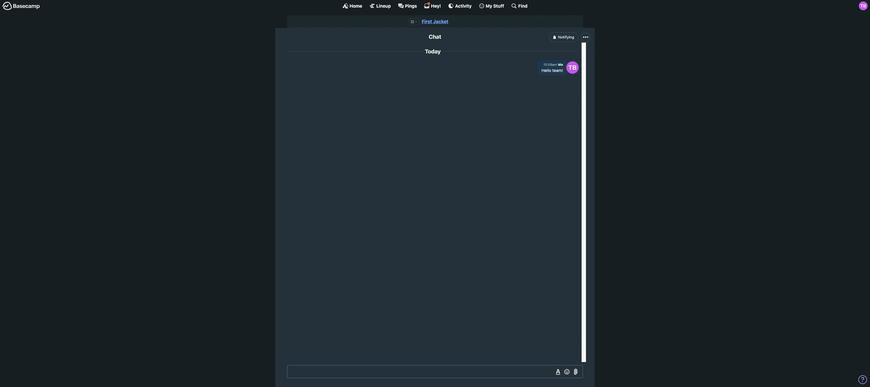 Task type: describe. For each thing, give the bounding box(es) containing it.
10:09am
[[544, 63, 557, 67]]

find
[[519, 3, 528, 8]]

today
[[425, 48, 441, 55]]

my
[[486, 3, 493, 8]]

10:09am element
[[544, 63, 557, 67]]

my stuff button
[[479, 3, 505, 9]]

tyler black image inside main element
[[860, 1, 868, 10]]

main element
[[0, 0, 871, 11]]

first jacket link
[[422, 19, 449, 24]]

pings button
[[398, 3, 417, 9]]

hey!
[[431, 3, 441, 8]]

jacket
[[433, 19, 449, 24]]

my stuff
[[486, 3, 505, 8]]

hey! button
[[424, 2, 441, 9]]

stuff
[[494, 3, 505, 8]]



Task type: vqa. For each thing, say whether or not it's contained in the screenshot.
terry turtle Icon
no



Task type: locate. For each thing, give the bounding box(es) containing it.
first jacket
[[422, 19, 449, 24]]

pings
[[405, 3, 417, 8]]

team!
[[553, 68, 564, 73]]

1 vertical spatial tyler black image
[[567, 61, 579, 74]]

find button
[[512, 3, 528, 9]]

lineup link
[[370, 3, 391, 9]]

notifying
[[559, 35, 575, 39]]

first
[[422, 19, 432, 24]]

chat
[[429, 34, 442, 40]]

activity
[[455, 3, 472, 8]]

0 vertical spatial tyler black image
[[860, 1, 868, 10]]

switch accounts image
[[2, 1, 40, 11]]

tyler black image
[[860, 1, 868, 10], [567, 61, 579, 74]]

notifying link
[[550, 32, 579, 42]]

10:09am link
[[544, 63, 557, 67]]

home
[[350, 3, 363, 8]]

hello
[[542, 68, 552, 73]]

0 horizontal spatial tyler black image
[[567, 61, 579, 74]]

home link
[[343, 3, 363, 9]]

1 horizontal spatial tyler black image
[[860, 1, 868, 10]]

lineup
[[377, 3, 391, 8]]

activity link
[[448, 3, 472, 9]]

None text field
[[287, 365, 584, 379]]

10:09am hello team!
[[542, 63, 564, 73]]



